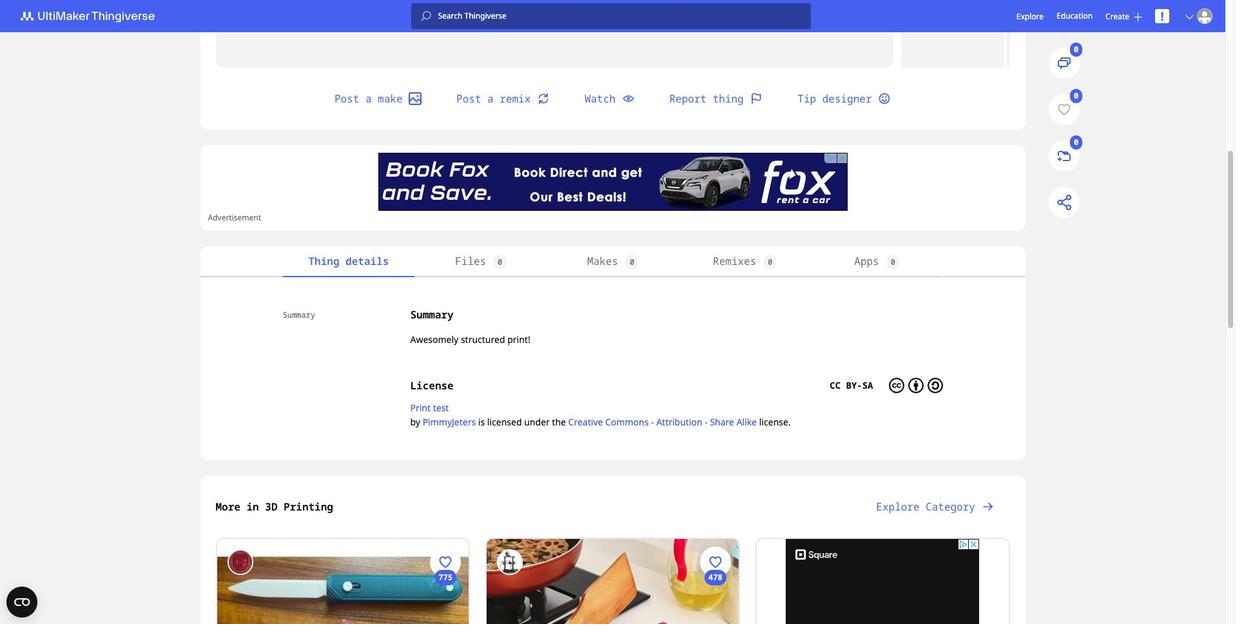 Task type: describe. For each thing, give the bounding box(es) containing it.
explore for explore button
[[1017, 11, 1044, 22]]

explore category
[[877, 500, 976, 514]]

apps
[[855, 254, 879, 268]]

education
[[1057, 10, 1093, 21]]

make
[[378, 92, 403, 106]]

advertisement
[[208, 212, 261, 223]]

under
[[524, 416, 550, 428]]

tip
[[798, 92, 816, 106]]

awesomely structured print!
[[410, 333, 530, 346]]

sa
[[863, 379, 873, 391]]

printing
[[284, 500, 333, 514]]

makerbot logo image
[[13, 8, 170, 24]]

search control image
[[421, 11, 432, 21]]

explore category link
[[861, 491, 1010, 522]]

explore button
[[1017, 11, 1044, 22]]

post a make link
[[319, 83, 437, 114]]

report thing link
[[654, 83, 779, 114]]

tip designer
[[798, 92, 872, 106]]

license.
[[760, 416, 791, 428]]

makes
[[587, 254, 618, 268]]

thing
[[309, 254, 340, 268]]

thumbnail representing kitchen utensil holder image
[[487, 539, 739, 624]]

structured
[[461, 333, 505, 346]]

2 horizontal spatial avatar image
[[1197, 8, 1213, 24]]

awesomely
[[410, 333, 459, 346]]

print test link
[[410, 402, 449, 414]]

tip designer button
[[782, 83, 907, 114]]

watch button
[[569, 83, 650, 114]]

print!
[[508, 333, 530, 346]]

details
[[346, 254, 389, 268]]

1 - from the left
[[651, 416, 654, 428]]

avatar image for 478
[[497, 549, 523, 575]]

licensed
[[487, 416, 522, 428]]

775
[[439, 572, 453, 583]]

Search Thingiverse text field
[[432, 11, 811, 21]]

thing details button
[[283, 246, 415, 277]]

create button
[[1106, 11, 1143, 22]]

more in 3d printing
[[216, 500, 333, 514]]

1 vertical spatial advertisement element
[[786, 539, 980, 624]]

a for remix
[[488, 92, 494, 106]]

post for post a make
[[335, 92, 359, 106]]

creative commons - attribution - share alike link
[[569, 416, 757, 428]]

!
[[1161, 8, 1164, 24]]

test
[[433, 402, 449, 414]]

post a make
[[335, 92, 403, 106]]

a for make
[[366, 92, 372, 106]]



Task type: vqa. For each thing, say whether or not it's contained in the screenshot.
the Update Password
no



Task type: locate. For each thing, give the bounding box(es) containing it.
1 horizontal spatial summary
[[410, 308, 454, 322]]

0 horizontal spatial -
[[651, 416, 654, 428]]

print test by pimmyjeters is licensed under the creative commons - attribution - share alike license.
[[410, 402, 791, 428]]

remix
[[500, 92, 531, 106]]

education link
[[1057, 9, 1093, 23]]

1 horizontal spatial post
[[457, 92, 481, 106]]

by
[[410, 416, 420, 428]]

post inside 'link'
[[457, 92, 481, 106]]

summary up awesomely
[[410, 308, 454, 322]]

3d
[[265, 500, 278, 514]]

post
[[335, 92, 359, 106], [457, 92, 481, 106]]

alike
[[737, 416, 757, 428]]

license
[[410, 379, 454, 393]]

1 vertical spatial explore
[[877, 500, 920, 514]]

a inside post a remix 'link'
[[488, 92, 494, 106]]

0 horizontal spatial a
[[366, 92, 372, 106]]

print
[[410, 402, 431, 414]]

explore for explore category
[[877, 500, 920, 514]]

0 vertical spatial advertisement element
[[378, 153, 848, 211]]

0 horizontal spatial avatar image
[[227, 549, 253, 575]]

0 horizontal spatial post
[[335, 92, 359, 106]]

summary down thing
[[283, 310, 315, 320]]

creative
[[569, 416, 603, 428]]

in
[[247, 500, 259, 514]]

by-
[[846, 379, 863, 391]]

explore left the category
[[877, 500, 920, 514]]

summary
[[410, 308, 454, 322], [283, 310, 315, 320]]

0
[[1074, 44, 1079, 55], [1074, 91, 1079, 102], [1074, 137, 1079, 148], [498, 257, 503, 268], [630, 257, 635, 268], [768, 257, 773, 268], [891, 257, 896, 268]]

thing
[[713, 92, 744, 106]]

a
[[366, 92, 372, 106], [488, 92, 494, 106]]

0 vertical spatial explore
[[1017, 11, 1044, 22]]

0 horizontal spatial summary
[[283, 310, 315, 320]]

1 horizontal spatial -
[[705, 416, 708, 428]]

open widget image
[[6, 587, 37, 618]]

create
[[1106, 11, 1130, 22]]

478
[[709, 572, 723, 583]]

summary inside "summary" button
[[283, 310, 315, 320]]

1 horizontal spatial explore
[[1017, 11, 1044, 22]]

explore left education link
[[1017, 11, 1044, 22]]

pimmyjeters link
[[423, 416, 476, 428]]

cc by-sa
[[830, 379, 873, 391]]

report
[[670, 92, 707, 106]]

1 post from the left
[[335, 92, 359, 106]]

- left share
[[705, 416, 708, 428]]

a left remix
[[488, 92, 494, 106]]

post a remix
[[457, 92, 531, 106]]

report thing
[[670, 92, 744, 106]]

commons
[[606, 416, 649, 428]]

a left make
[[366, 92, 372, 106]]

post a remix link
[[441, 83, 565, 114]]

category
[[926, 500, 976, 514]]

- right the commons
[[651, 416, 654, 428]]

watch
[[585, 92, 616, 106]]

2 post from the left
[[457, 92, 481, 106]]

attribution
[[657, 416, 703, 428]]

1 horizontal spatial avatar image
[[497, 549, 523, 575]]

designer
[[823, 92, 872, 106]]

thing details
[[309, 254, 389, 268]]

post left remix
[[457, 92, 481, 106]]

pimmyjeters
[[423, 416, 476, 428]]

the
[[552, 416, 566, 428]]

avatar image for 775
[[227, 549, 253, 575]]

files
[[455, 254, 486, 268]]

! link
[[1156, 8, 1170, 24]]

avatar image
[[1197, 8, 1213, 24], [227, 549, 253, 575], [497, 549, 523, 575]]

more
[[216, 500, 240, 514]]

post left make
[[335, 92, 359, 106]]

cc
[[830, 379, 841, 391]]

0 horizontal spatial explore
[[877, 500, 920, 514]]

post for post a remix
[[457, 92, 481, 106]]

1 horizontal spatial a
[[488, 92, 494, 106]]

2 a from the left
[[488, 92, 494, 106]]

share
[[710, 416, 734, 428]]

advertisement element
[[378, 153, 848, 211], [786, 539, 980, 624]]

remixes
[[713, 254, 757, 268]]

summary button
[[283, 308, 379, 322]]

2 - from the left
[[705, 416, 708, 428]]

-
[[651, 416, 654, 428], [705, 416, 708, 428]]

a inside post a make link
[[366, 92, 372, 106]]

is
[[478, 416, 485, 428]]

plusicon image
[[1134, 13, 1143, 21]]

1 a from the left
[[366, 92, 372, 106]]

thumbnail representing toy gravity knife (no hardware needed) image
[[217, 539, 469, 624]]

explore
[[1017, 11, 1044, 22], [877, 500, 920, 514]]



